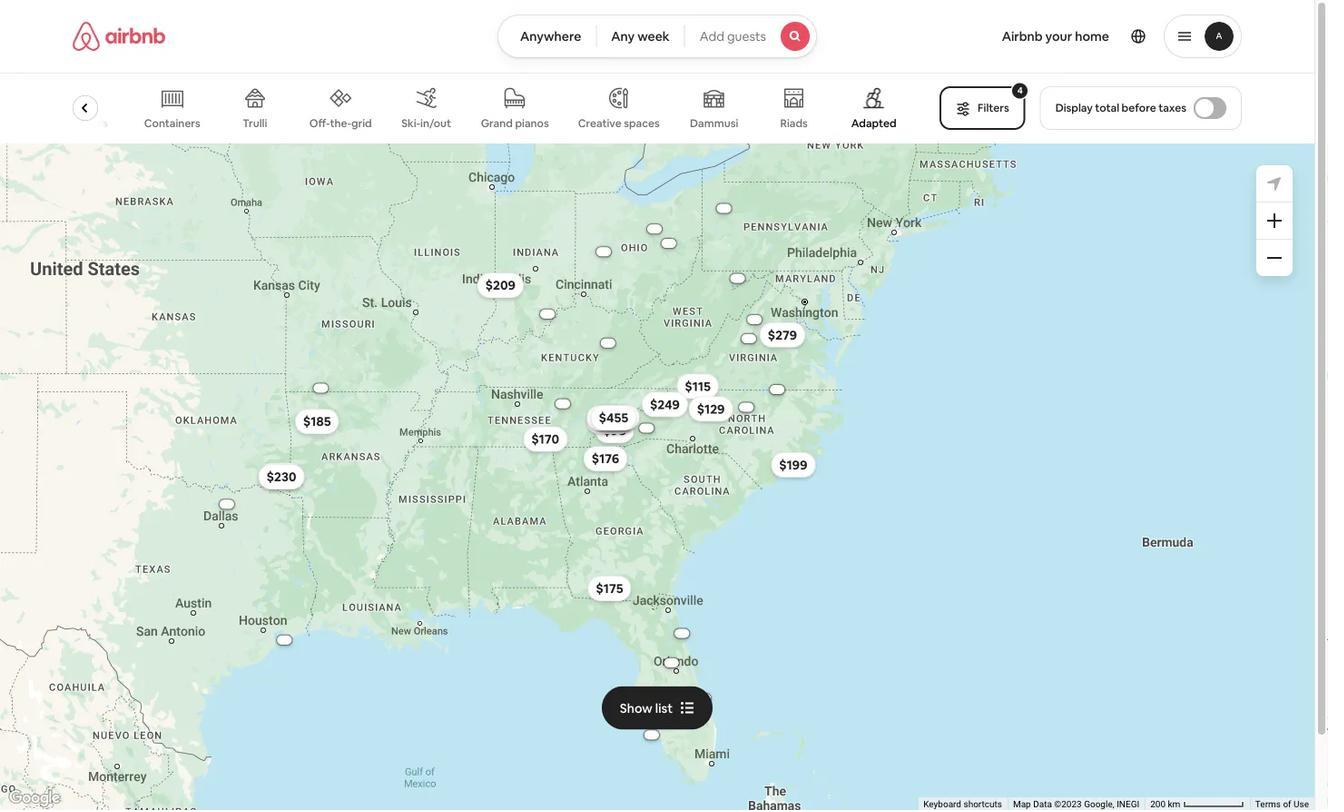 Task type: locate. For each thing, give the bounding box(es) containing it.
$293
[[595, 413, 625, 430]]

google,
[[1085, 799, 1115, 810]]

$225 button
[[592, 405, 638, 430]]

dammusi
[[691, 116, 739, 130]]

anywhere
[[520, 28, 582, 45]]

creative spaces
[[579, 116, 661, 130]]

$185 button
[[295, 409, 339, 434]]

200 km
[[1151, 799, 1183, 810]]

off-the-grid
[[310, 116, 373, 130]]

$249
[[650, 396, 680, 413]]

group containing off-the-grid
[[65, 73, 918, 144]]

$255 button
[[592, 405, 637, 431]]

ski-
[[402, 116, 421, 130]]

$255
[[600, 410, 629, 426]]

$175 button
[[588, 576, 632, 601]]

$199 button
[[771, 452, 816, 478]]

$129 button
[[689, 396, 734, 422]]

$385 button
[[587, 405, 633, 431]]

towers
[[72, 116, 109, 130]]

$173 button
[[259, 463, 303, 488]]

of
[[1284, 799, 1292, 810]]

zoom out image
[[1268, 251, 1283, 265]]

in/out
[[421, 116, 452, 130]]

data
[[1034, 799, 1053, 810]]

google image
[[5, 787, 64, 810]]

grand pianos
[[482, 116, 550, 130]]

©2023
[[1055, 799, 1082, 810]]

keyboard shortcuts button
[[924, 798, 1003, 810]]

keyboard
[[924, 799, 962, 810]]

200 km button
[[1146, 797, 1251, 810]]

add
[[700, 28, 725, 45]]

display total before taxes
[[1056, 101, 1187, 115]]

trulli
[[243, 116, 268, 130]]

$230
[[267, 469, 297, 485]]

filters
[[978, 101, 1010, 115]]

filters button
[[940, 86, 1026, 130]]

anywhere button
[[498, 15, 597, 58]]

200
[[1151, 799, 1166, 810]]

terms
[[1256, 799, 1282, 810]]

creative
[[579, 116, 622, 130]]

km
[[1169, 799, 1181, 810]]

zoom in image
[[1268, 213, 1283, 228]]

$249 button
[[642, 392, 688, 417]]

total
[[1096, 101, 1120, 115]]

your
[[1046, 28, 1073, 45]]

group
[[65, 73, 918, 144]]

$235 button
[[595, 405, 640, 430]]

show
[[620, 700, 653, 716]]

$455 button
[[591, 405, 637, 431]]

home
[[1076, 28, 1110, 45]]

$170
[[532, 431, 560, 447]]

use
[[1294, 799, 1310, 810]]

airbnb
[[1002, 28, 1043, 45]]

before
[[1122, 101, 1157, 115]]

$170 button
[[524, 427, 568, 452]]

map data ©2023 google, inegi
[[1014, 799, 1140, 810]]

$293 button
[[587, 409, 633, 434]]

guests
[[727, 28, 767, 45]]

list
[[656, 700, 673, 716]]

profile element
[[839, 0, 1243, 73]]

none search field containing anywhere
[[498, 15, 818, 58]]

$385
[[595, 410, 625, 426]]

spaces
[[625, 116, 661, 130]]

adapted
[[852, 116, 898, 130]]

None search field
[[498, 15, 818, 58]]

$185
[[303, 413, 331, 430]]

any week button
[[596, 15, 686, 58]]

map
[[1014, 799, 1032, 810]]

terms of use
[[1256, 799, 1310, 810]]



Task type: describe. For each thing, give the bounding box(es) containing it.
$175
[[596, 580, 624, 597]]

inegi
[[1117, 799, 1140, 810]]

$159 button
[[588, 405, 633, 430]]

pianos
[[516, 116, 550, 130]]

grand
[[482, 116, 514, 130]]

show list
[[620, 700, 673, 716]]

$455
[[599, 410, 629, 426]]

$230 button
[[258, 464, 305, 490]]

add guests
[[700, 28, 767, 45]]

add guests button
[[685, 15, 818, 58]]

show list button
[[602, 686, 713, 730]]

$98 button
[[595, 418, 635, 443]]

$209
[[486, 277, 516, 294]]

$279 button
[[760, 322, 806, 348]]

airbnb your home
[[1002, 28, 1110, 45]]

$159
[[597, 410, 625, 426]]

$129
[[697, 401, 725, 417]]

shortcuts
[[964, 799, 1003, 810]]

$115 button
[[677, 374, 719, 399]]

$173
[[268, 467, 295, 484]]

any
[[612, 28, 635, 45]]

riads
[[781, 116, 809, 130]]

$225
[[600, 409, 630, 426]]

the-
[[331, 116, 352, 130]]

week
[[638, 28, 670, 45]]

$209 button
[[477, 273, 524, 298]]

terms of use link
[[1256, 799, 1310, 810]]

off-
[[310, 116, 331, 130]]

$115
[[685, 378, 711, 395]]

grid
[[352, 116, 373, 130]]

$199
[[780, 457, 808, 473]]

airbnb your home link
[[992, 17, 1121, 55]]

taxes
[[1159, 101, 1187, 115]]

$98
[[604, 422, 626, 439]]

$279
[[768, 327, 798, 343]]

$176 button
[[584, 446, 628, 472]]

ski-in/out
[[402, 116, 452, 130]]

display total before taxes button
[[1041, 86, 1243, 130]]

containers
[[145, 116, 201, 130]]

$176
[[592, 451, 620, 467]]

display
[[1056, 101, 1093, 115]]

any week
[[612, 28, 670, 45]]

$235
[[603, 409, 632, 426]]

keyboard shortcuts
[[924, 799, 1003, 810]]

$129 $455
[[599, 401, 725, 426]]

google map
showing 125 stays. region
[[0, 144, 1315, 810]]



Task type: vqa. For each thing, say whether or not it's contained in the screenshot.
Email Address at the left bottom of the page
no



